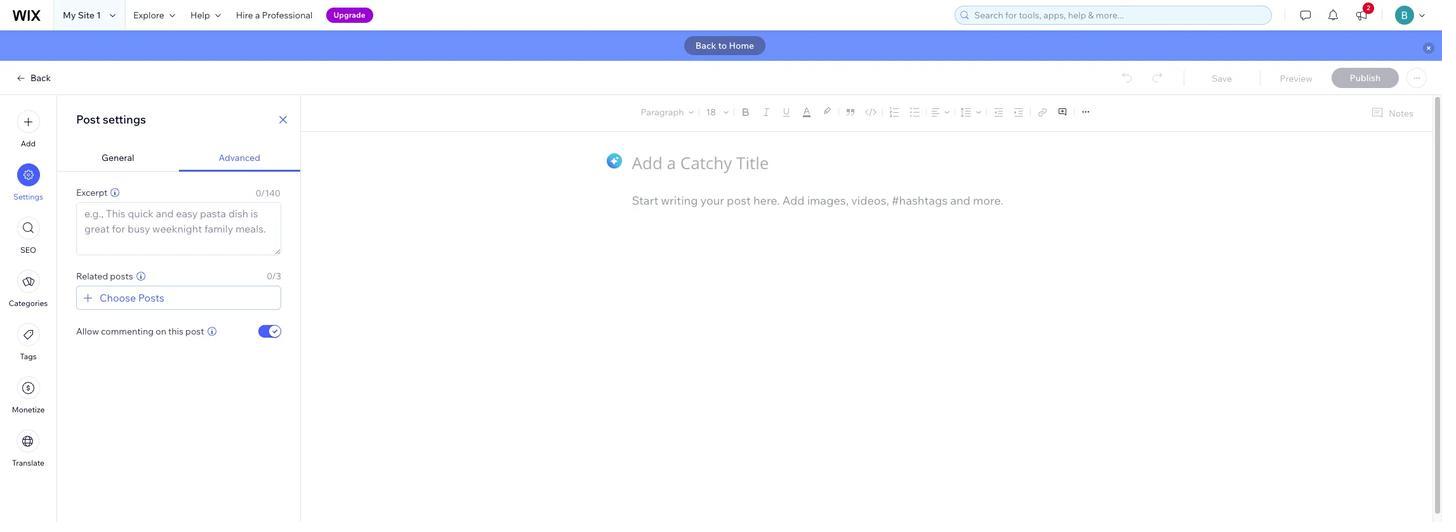 Task type: vqa. For each thing, say whether or not it's contained in the screenshot.
left the Back
yes



Task type: locate. For each thing, give the bounding box(es) containing it.
translate button
[[12, 430, 44, 468]]

1 vertical spatial back
[[30, 72, 51, 84]]

help button
[[183, 0, 228, 30]]

professional
[[262, 10, 313, 21]]

menu
[[0, 103, 56, 476]]

back up add button
[[30, 72, 51, 84]]

a
[[255, 10, 260, 21]]

0/3
[[267, 271, 281, 282]]

home
[[729, 40, 754, 51]]

back to home
[[695, 40, 754, 51]]

settings
[[13, 192, 43, 202]]

general button
[[57, 145, 179, 172]]

allow
[[76, 326, 99, 338]]

Add a Catchy Title text field
[[632, 152, 1088, 174]]

choose posts button
[[81, 291, 164, 306]]

categories
[[9, 299, 48, 308]]

seo
[[20, 246, 36, 255]]

back left the to
[[695, 40, 716, 51]]

posts
[[138, 292, 164, 305]]

categories button
[[9, 270, 48, 308]]

0 vertical spatial back
[[695, 40, 716, 51]]

related
[[76, 271, 108, 282]]

back inside back to home 'button'
[[695, 40, 716, 51]]

tags button
[[17, 324, 40, 362]]

advanced button
[[179, 145, 300, 172]]

monetize
[[12, 406, 45, 415]]

post
[[76, 112, 100, 127]]

help
[[190, 10, 210, 21]]

1 horizontal spatial back
[[695, 40, 716, 51]]

back to home button
[[684, 36, 766, 55]]

add
[[21, 139, 36, 149]]

back for back to home
[[695, 40, 716, 51]]

to
[[718, 40, 727, 51]]

0
[[256, 188, 261, 199]]

tab list
[[57, 145, 300, 172]]

hire a professional link
[[228, 0, 320, 30]]

back for back
[[30, 72, 51, 84]]

2 button
[[1347, 0, 1375, 30]]

settings button
[[13, 164, 43, 202]]

notes
[[1389, 108, 1413, 119]]

back
[[695, 40, 716, 51], [30, 72, 51, 84]]

menu containing add
[[0, 103, 56, 476]]

1
[[97, 10, 101, 21]]

related posts
[[76, 271, 133, 282]]

site
[[78, 10, 95, 21]]

commenting
[[101, 326, 154, 338]]

140
[[265, 188, 281, 199]]

on
[[156, 326, 166, 338]]

2
[[1367, 4, 1370, 12]]

excerpt
[[76, 187, 107, 199]]

general
[[101, 152, 134, 164]]

back to home alert
[[0, 30, 1442, 61]]

0 horizontal spatial back
[[30, 72, 51, 84]]

hire
[[236, 10, 253, 21]]

back button
[[15, 72, 51, 84]]

add button
[[17, 110, 40, 149]]



Task type: describe. For each thing, give the bounding box(es) containing it.
seo button
[[17, 217, 40, 255]]

upgrade button
[[326, 8, 373, 23]]

settings
[[103, 112, 146, 127]]

choose posts
[[100, 292, 164, 305]]

allow commenting on this post
[[76, 326, 204, 338]]

upgrade
[[334, 10, 365, 20]]

choose
[[100, 292, 136, 305]]

0 / 140
[[256, 188, 281, 199]]

this
[[168, 326, 183, 338]]

tab list containing general
[[57, 145, 300, 172]]

paragraph button
[[638, 103, 697, 121]]

post
[[185, 326, 204, 338]]

my site 1
[[63, 10, 101, 21]]

notes button
[[1366, 105, 1417, 122]]

/
[[261, 188, 265, 199]]

tags
[[20, 352, 37, 362]]

post settings
[[76, 112, 146, 127]]

posts
[[110, 271, 133, 282]]

advanced
[[219, 152, 260, 164]]

hire a professional
[[236, 10, 313, 21]]

paragraph
[[641, 107, 684, 118]]

monetize button
[[12, 377, 45, 415]]

explore
[[133, 10, 164, 21]]

translate
[[12, 459, 44, 468]]

Search for tools, apps, help & more... field
[[970, 6, 1267, 24]]

my
[[63, 10, 76, 21]]

Excerpt text field
[[77, 203, 281, 255]]



